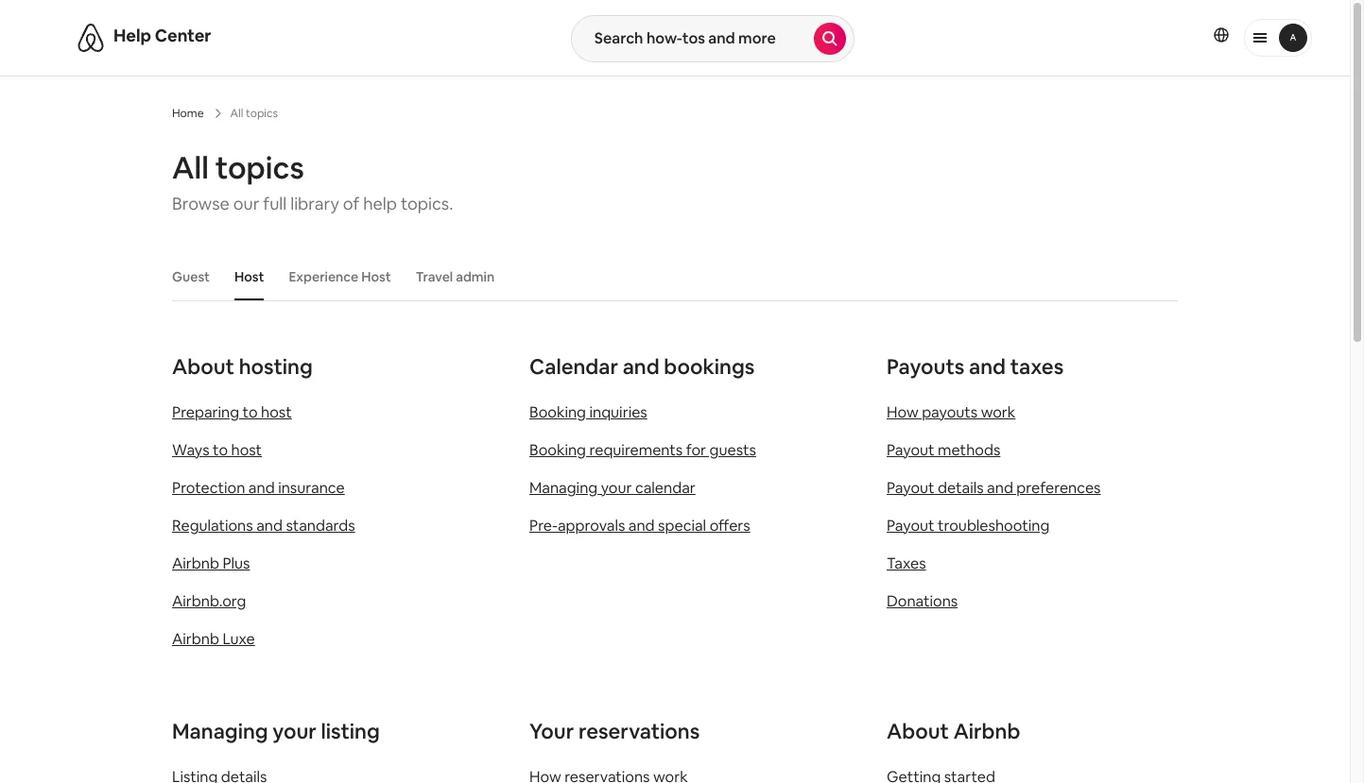 Task type: locate. For each thing, give the bounding box(es) containing it.
0 vertical spatial managing
[[529, 478, 598, 498]]

1 vertical spatial booking
[[529, 441, 586, 460]]

3 payout from the top
[[887, 516, 935, 536]]

None search field
[[571, 15, 854, 62]]

inquiries
[[589, 403, 647, 423]]

taxes link
[[887, 554, 926, 574]]

methods
[[938, 441, 1000, 460]]

0 horizontal spatial managing
[[172, 718, 268, 745]]

calendar
[[635, 478, 696, 498]]

payout troubleshooting
[[887, 516, 1050, 536]]

protection and insurance link
[[172, 478, 345, 498]]

1 horizontal spatial to
[[243, 403, 258, 423]]

travel
[[416, 268, 453, 285]]

host inside button
[[361, 268, 391, 285]]

payout for payout troubleshooting
[[887, 516, 935, 536]]

2 vertical spatial payout
[[887, 516, 935, 536]]

1 horizontal spatial managing
[[529, 478, 598, 498]]

tab list
[[163, 253, 1178, 301]]

booking down booking inquiries link on the bottom
[[529, 441, 586, 460]]

and up work
[[969, 354, 1006, 380]]

0 vertical spatial booking
[[529, 403, 586, 423]]

payout down how
[[887, 441, 935, 460]]

how payouts work
[[887, 403, 1016, 423]]

airbnb homepage image
[[76, 23, 106, 53]]

1 host from the left
[[234, 268, 264, 285]]

1 horizontal spatial host
[[361, 268, 391, 285]]

0 horizontal spatial your
[[273, 718, 317, 745]]

regulations and standards
[[172, 516, 355, 536]]

insurance
[[278, 478, 345, 498]]

payout methods link
[[887, 441, 1000, 460]]

2 payout from the top
[[887, 478, 935, 498]]

of
[[343, 193, 359, 215]]

experience host button
[[279, 259, 400, 295]]

0 vertical spatial payout
[[887, 441, 935, 460]]

0 horizontal spatial about
[[172, 354, 234, 380]]

and down protection and insurance link
[[256, 516, 283, 536]]

approvals
[[558, 516, 625, 536]]

payout left details
[[887, 478, 935, 498]]

preferences
[[1017, 478, 1101, 498]]

to for ways
[[213, 441, 228, 460]]

to right ways
[[213, 441, 228, 460]]

payout details and preferences link
[[887, 478, 1101, 498]]

all topics browse our full library of help topics.
[[172, 148, 453, 215]]

1 vertical spatial managing
[[172, 718, 268, 745]]

calendar and bookings
[[529, 354, 755, 380]]

booking requirements for guests link
[[529, 441, 756, 460]]

preparing to host link
[[172, 403, 292, 423]]

and
[[623, 354, 660, 380], [969, 354, 1006, 380], [248, 478, 275, 498], [987, 478, 1013, 498], [256, 516, 283, 536], [628, 516, 655, 536]]

managing up pre- at bottom
[[529, 478, 598, 498]]

library
[[290, 193, 339, 215]]

airbnb.org
[[172, 592, 246, 612]]

luxe
[[223, 630, 255, 649]]

booking down the calendar
[[529, 403, 586, 423]]

host for preparing to host
[[261, 403, 292, 423]]

taxes
[[1010, 354, 1064, 380]]

experience
[[289, 268, 359, 285]]

to for preparing
[[243, 403, 258, 423]]

and up regulations and standards
[[248, 478, 275, 498]]

host down 'hosting'
[[261, 403, 292, 423]]

airbnb luxe
[[172, 630, 255, 649]]

all
[[172, 148, 209, 187]]

managing
[[529, 478, 598, 498], [172, 718, 268, 745]]

host up protection and insurance
[[231, 441, 262, 460]]

to right preparing
[[243, 403, 258, 423]]

help center
[[113, 25, 211, 46]]

0 horizontal spatial to
[[213, 441, 228, 460]]

your left listing
[[273, 718, 317, 745]]

1 vertical spatial your
[[273, 718, 317, 745]]

1 vertical spatial payout
[[887, 478, 935, 498]]

host
[[234, 268, 264, 285], [361, 268, 391, 285]]

and up inquiries
[[623, 354, 660, 380]]

1 vertical spatial to
[[213, 441, 228, 460]]

1 payout from the top
[[887, 441, 935, 460]]

0 vertical spatial airbnb
[[172, 554, 219, 574]]

host
[[261, 403, 292, 423], [231, 441, 262, 460]]

managing your listing
[[172, 718, 380, 745]]

payouts
[[922, 403, 978, 423]]

booking
[[529, 403, 586, 423], [529, 441, 586, 460]]

your down requirements
[[601, 478, 632, 498]]

2 booking from the top
[[529, 441, 586, 460]]

1 vertical spatial host
[[231, 441, 262, 460]]

1 booking from the top
[[529, 403, 586, 423]]

airbnb plus link
[[172, 554, 250, 574]]

and for standards
[[256, 516, 283, 536]]

2 host from the left
[[361, 268, 391, 285]]

and for bookings
[[623, 354, 660, 380]]

0 vertical spatial host
[[261, 403, 292, 423]]

details
[[938, 478, 984, 498]]

0 vertical spatial about
[[172, 354, 234, 380]]

airbnb
[[172, 554, 219, 574], [172, 630, 219, 649], [954, 718, 1020, 745]]

main navigation menu image
[[1279, 24, 1307, 52]]

payout details and preferences
[[887, 478, 1101, 498]]

home link
[[172, 106, 204, 121]]

booking requirements for guests
[[529, 441, 756, 460]]

host for ways to host
[[231, 441, 262, 460]]

your for calendar
[[601, 478, 632, 498]]

home
[[172, 106, 204, 121]]

booking for booking requirements for guests
[[529, 441, 586, 460]]

your reservations
[[529, 718, 700, 745]]

plus
[[223, 554, 250, 574]]

0 vertical spatial your
[[601, 478, 632, 498]]

managing down airbnb luxe
[[172, 718, 268, 745]]

1 horizontal spatial about
[[887, 718, 949, 745]]

your
[[529, 718, 574, 745]]

1 horizontal spatial your
[[601, 478, 632, 498]]

your for listing
[[273, 718, 317, 745]]

payout up taxes link
[[887, 516, 935, 536]]

1 vertical spatial airbnb
[[172, 630, 219, 649]]

payout
[[887, 441, 935, 460], [887, 478, 935, 498], [887, 516, 935, 536]]

host inside button
[[234, 268, 264, 285]]

0 horizontal spatial host
[[234, 268, 264, 285]]

Search how-tos and more search field
[[572, 16, 814, 61]]

standards
[[286, 516, 355, 536]]

host right the guest
[[234, 268, 264, 285]]

booking inquiries link
[[529, 403, 647, 423]]

to
[[243, 403, 258, 423], [213, 441, 228, 460]]

bookings
[[664, 354, 755, 380]]

airbnb plus
[[172, 554, 250, 574]]

host right experience
[[361, 268, 391, 285]]

guest button
[[163, 259, 219, 295]]

and for taxes
[[969, 354, 1006, 380]]

1 vertical spatial about
[[887, 718, 949, 745]]

travel admin button
[[406, 259, 504, 295]]

0 vertical spatial to
[[243, 403, 258, 423]]

about
[[172, 354, 234, 380], [887, 718, 949, 745]]

payouts
[[887, 354, 965, 380]]



Task type: describe. For each thing, give the bounding box(es) containing it.
calendar
[[529, 354, 618, 380]]

donations link
[[887, 592, 958, 612]]

host button
[[225, 259, 274, 295]]

about for about airbnb
[[887, 718, 949, 745]]

pre-approvals and special offers
[[529, 516, 750, 536]]

experience host
[[289, 268, 391, 285]]

managing your calendar link
[[529, 478, 696, 498]]

work
[[981, 403, 1016, 423]]

and up the troubleshooting
[[987, 478, 1013, 498]]

payouts and taxes
[[887, 354, 1064, 380]]

preparing to host
[[172, 403, 292, 423]]

tab list containing guest
[[163, 253, 1178, 301]]

ways
[[172, 441, 209, 460]]

full
[[263, 193, 287, 215]]

troubleshooting
[[938, 516, 1050, 536]]

protection
[[172, 478, 245, 498]]

2 vertical spatial airbnb
[[954, 718, 1020, 745]]

booking inquiries
[[529, 403, 647, 423]]

hosting
[[239, 354, 313, 380]]

travel admin
[[416, 268, 495, 285]]

payout methods
[[887, 441, 1000, 460]]

special
[[658, 516, 706, 536]]

regulations
[[172, 516, 253, 536]]

about airbnb
[[887, 718, 1020, 745]]

managing for managing your calendar
[[529, 478, 598, 498]]

pre-
[[529, 516, 558, 536]]

payout troubleshooting link
[[887, 516, 1050, 536]]

and left special
[[628, 516, 655, 536]]

requirements
[[589, 441, 683, 460]]

taxes
[[887, 554, 926, 574]]

help
[[363, 193, 397, 215]]

and for insurance
[[248, 478, 275, 498]]

about hosting
[[172, 354, 313, 380]]

admin
[[456, 268, 495, 285]]

offers
[[710, 516, 750, 536]]

protection and insurance
[[172, 478, 345, 498]]

pre-approvals and special offers link
[[529, 516, 750, 536]]

managing for managing your listing
[[172, 718, 268, 745]]

guest
[[172, 268, 210, 285]]

payout for payout details and preferences
[[887, 478, 935, 498]]

preparing
[[172, 403, 239, 423]]

listing
[[321, 718, 380, 745]]

guests
[[710, 441, 756, 460]]

airbnb for airbnb plus
[[172, 554, 219, 574]]

regulations and standards link
[[172, 516, 355, 536]]

payout for payout methods
[[887, 441, 935, 460]]

booking for booking inquiries
[[529, 403, 586, 423]]

topics.
[[401, 193, 453, 215]]

about for about hosting
[[172, 354, 234, 380]]

airbnb.org link
[[172, 592, 246, 612]]

help
[[113, 25, 151, 46]]

managing your calendar
[[529, 478, 696, 498]]

how
[[887, 403, 919, 423]]

airbnb luxe link
[[172, 630, 255, 649]]

topics
[[215, 148, 304, 187]]

ways to host link
[[172, 441, 262, 460]]

browse
[[172, 193, 230, 215]]

our
[[233, 193, 259, 215]]

how payouts work link
[[887, 403, 1016, 423]]

help center link
[[113, 25, 211, 46]]

ways to host
[[172, 441, 262, 460]]

donations
[[887, 592, 958, 612]]

airbnb for airbnb luxe
[[172, 630, 219, 649]]

reservations
[[579, 718, 700, 745]]

for
[[686, 441, 706, 460]]

center
[[155, 25, 211, 46]]



Task type: vqa. For each thing, say whether or not it's contained in the screenshot.
25 'button'
no



